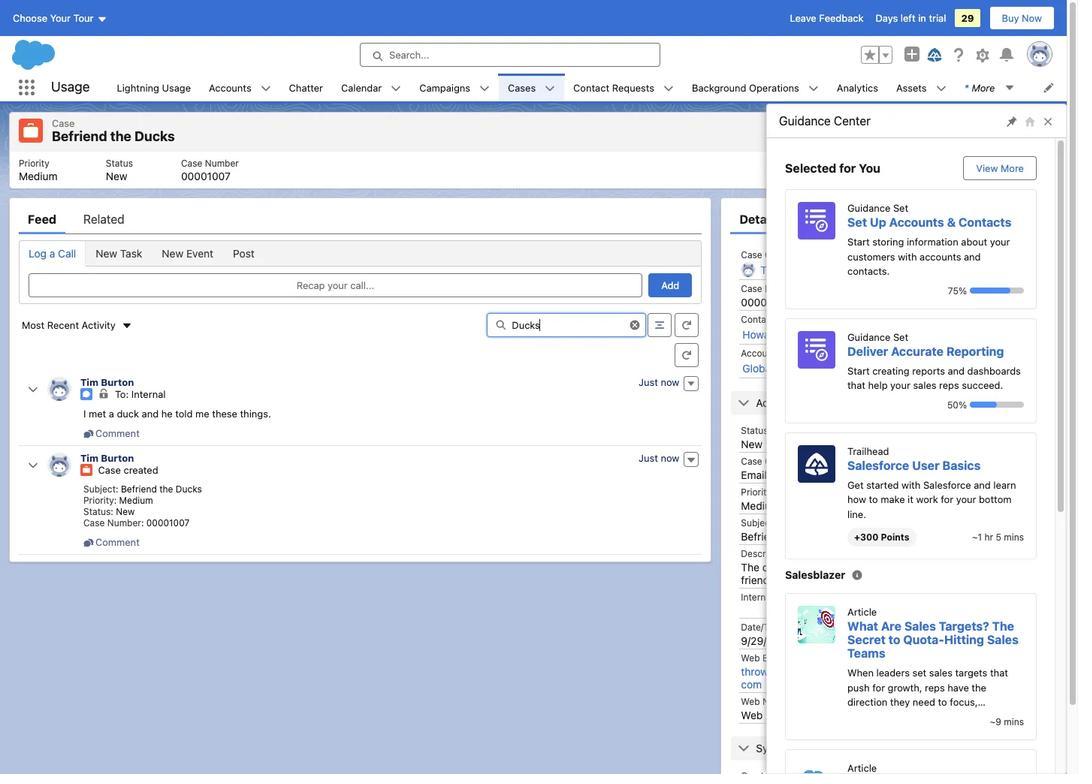 Task type: describe. For each thing, give the bounding box(es) containing it.
contact for contact name
[[741, 314, 775, 325]]

information
[[907, 236, 959, 248]]

web name
[[741, 696, 787, 708]]

information for additional information
[[807, 396, 863, 409]]

priority inside subject : befriend the ducks priority : medium status : new case number : 00001007
[[83, 495, 114, 506]]

accounts inside accounts link
[[209, 82, 251, 94]]

web for web phone
[[900, 696, 919, 708]]

new inside subject : befriend the ducks priority : medium status : new case number : 00001007
[[116, 506, 135, 517]]

2 horizontal spatial number
[[765, 283, 799, 294]]

info@salesforce.com
[[900, 296, 1001, 309]]

company
[[921, 653, 962, 664]]

date/time closed
[[900, 622, 976, 633]]

tour
[[73, 12, 94, 24]]

more for view more
[[1001, 162, 1024, 174]]

comment button for 1st tim burton image from the top of the page
[[83, 427, 140, 440]]

1 vertical spatial salesforce
[[923, 479, 971, 491]]

closed
[[946, 622, 976, 633]]

contact requests
[[573, 82, 654, 94]]

(sample) for global media (sample)
[[809, 362, 853, 375]]

up
[[870, 216, 887, 229]]

edit priority image
[[868, 500, 878, 511]]

additional information
[[756, 396, 863, 409]]

reports
[[912, 365, 945, 377]]

the ducks are feeling lonely. they could use some friends.
[[741, 561, 985, 587]]

to:
[[115, 388, 129, 400]]

edit web phone image
[[1026, 710, 1037, 720]]

edit account name image
[[868, 361, 878, 372]]

new note
[[990, 126, 1035, 138]]

the inside the ducks are feeling lonely. they could use some friends.
[[741, 561, 760, 574]]

storing
[[873, 236, 904, 248]]

set for deliver
[[893, 331, 909, 343]]

progress bar image for set up accounts & contacts
[[970, 288, 1011, 294]]

start inside 'guidance set deliver accurate reporting start creating reports and dashboards that help your sales reps succeed.'
[[848, 365, 870, 377]]

make
[[881, 494, 905, 506]]

more for * more
[[972, 82, 995, 94]]

1 (800) 667-6389 link
[[900, 262, 988, 275]]

tim burton for tim burton link to the top
[[761, 263, 814, 276]]

system information button
[[731, 737, 1047, 761]]

web for web company
[[900, 653, 919, 664]]

date/time for date/time opened 9/29/2023, 5:13 pm
[[741, 622, 785, 633]]

started
[[867, 479, 899, 491]]

to inside trailhead salesforce user basics get started with salesforce and learn how to make it work for your bottom line.
[[869, 494, 878, 506]]

contact email info@salesforce.com
[[900, 283, 1001, 309]]

and inside 'guidance set deliver accurate reporting start creating reports and dashboards that help your sales reps succeed.'
[[948, 365, 965, 377]]

status for status new
[[106, 157, 133, 169]]

0 vertical spatial internal
[[131, 388, 166, 400]]

just for the just now link for 2nd tim burton image tim burton link
[[639, 452, 658, 464]]

text default image inside the additional information dropdown button
[[738, 397, 750, 409]]

priority for priority
[[741, 487, 772, 498]]

task
[[120, 247, 142, 260]]

1 horizontal spatial to
[[889, 634, 901, 647]]

campaigns link
[[410, 74, 479, 101]]

most recent activity button
[[22, 319, 135, 331]]

a inside tab list
[[49, 247, 55, 260]]

0 vertical spatial case number 00001007
[[181, 157, 239, 182]]

and left the he
[[142, 408, 159, 420]]

1 vertical spatial a
[[109, 408, 114, 420]]

related link
[[83, 204, 124, 234]]

1 vertical spatial 00001007
[[741, 296, 791, 309]]

calendar list item
[[332, 74, 410, 101]]

tim burton for 2nd tim burton image tim burton link
[[80, 452, 134, 464]]

accurate
[[891, 345, 944, 358]]

+300
[[854, 532, 879, 543]]

start inside guidance set set up accounts & contacts start storing information about your customers with accounts and contacts.
[[848, 236, 870, 248]]

add
[[661, 279, 680, 291]]

ducks inside case befriend the ducks
[[135, 128, 175, 144]]

case origin
[[741, 456, 791, 467]]

1 vertical spatial email
[[741, 469, 767, 481]]

comments
[[776, 592, 822, 603]]

edit internal comments image
[[1026, 605, 1037, 616]]

5:13
[[798, 635, 818, 647]]

campaigns list item
[[410, 74, 499, 101]]

text default image for background operations
[[808, 83, 819, 94]]

type
[[900, 425, 921, 436]]

75%
[[948, 285, 967, 296]]

edit type image
[[1026, 439, 1037, 449]]

in
[[918, 12, 926, 24]]

0 horizontal spatial medium
[[19, 170, 58, 182]]

case right record image
[[98, 464, 121, 476]]

additional
[[756, 396, 805, 409]]

line.
[[848, 508, 866, 520]]

burton for tim burton link to the top
[[781, 263, 814, 276]]

guidance for guidance set set up accounts & contacts start storing information about your customers with accounts and contacts.
[[848, 202, 891, 214]]

choose
[[13, 12, 47, 24]]

friends.
[[741, 574, 778, 587]]

now
[[1022, 12, 1042, 24]]

comment for 2nd tim burton image
[[95, 537, 140, 549]]

reps inside article what are sales targets? the secret to quota-hitting sales teams when leaders set sales targets that push for growth, reps have the direction they need to focus, strategize, and hit quota. ~9 mins
[[925, 682, 945, 694]]

guidance center
[[779, 114, 871, 128]]

2 vertical spatial befriend
[[741, 530, 782, 543]]

contact phone 1 (800) 667-6389
[[900, 249, 988, 275]]

edit description image
[[1026, 562, 1037, 572]]

list for lightning usage link
[[10, 151, 1057, 188]]

and inside trailhead salesforce user basics get started with salesforce and learn how to make it work for your bottom line.
[[974, 479, 991, 491]]

0 horizontal spatial salesforce
[[848, 459, 909, 472]]

priority medium
[[19, 157, 58, 182]]

accounts
[[920, 251, 961, 263]]

what are sales targets? the secret to quota-hitting sales teams button
[[848, 620, 1024, 661]]

origin
[[765, 456, 791, 467]]

related
[[83, 212, 124, 226]]

accounts list item
[[200, 74, 280, 101]]

cases link
[[499, 74, 545, 101]]

0 horizontal spatial for
[[839, 162, 856, 175]]

indeed for web name indeed
[[795, 709, 828, 722]]

2 horizontal spatial ducks
[[804, 530, 834, 543]]

throwaparty@myhouse. com link
[[741, 665, 856, 691]]

deliver accurate reporting button
[[848, 345, 1004, 358]]

analytics link
[[828, 74, 887, 101]]

tim for tim burton link to the top
[[761, 263, 779, 276]]

progress bar progress bar for deliver accurate reporting
[[970, 402, 1024, 408]]

1 mins from the top
[[1004, 532, 1024, 543]]

with inside trailhead salesforce user basics get started with salesforce and learn how to make it work for your bottom line.
[[902, 479, 921, 491]]

information for system information
[[795, 742, 850, 755]]

subject for subject : befriend the ducks priority : medium status : new case number : 00001007
[[83, 484, 116, 495]]

hr
[[985, 532, 993, 543]]

Search this feed... search field
[[487, 313, 646, 337]]

phone for contact phone 1 (800) 667-6389
[[936, 249, 963, 260]]

sales inside article what are sales targets? the secret to quota-hitting sales teams when leaders set sales targets that push for growth, reps have the direction they need to focus, strategize, and hit quota. ~9 mins
[[929, 667, 953, 679]]

add button
[[649, 273, 692, 297]]

and inside article what are sales targets? the secret to quota-hitting sales teams when leaders set sales targets that push for growth, reps have the direction they need to focus, strategize, and hit quota. ~9 mins
[[898, 711, 915, 723]]

succeed.
[[962, 379, 1003, 391]]

recent
[[47, 319, 79, 331]]

your inside button
[[328, 279, 348, 291]]

new for new note
[[990, 126, 1011, 138]]

most recent activity
[[22, 319, 116, 331]]

that inside 'guidance set deliver accurate reporting start creating reports and dashboards that help your sales reps succeed.'
[[848, 379, 866, 391]]

5
[[996, 532, 1002, 543]]

follow button
[[796, 120, 866, 144]]

creating
[[873, 365, 910, 377]]

text default image left record image
[[28, 461, 38, 471]]

account name
[[741, 348, 803, 359]]

your inside guidance set set up accounts & contacts start storing information about your customers with accounts and contacts.
[[990, 236, 1010, 248]]

case inside subject : befriend the ducks priority : medium status : new case number : 00001007
[[83, 517, 105, 529]]

text default image for accounts
[[260, 83, 271, 94]]

it
[[908, 494, 914, 506]]

tab list containing feed
[[19, 204, 702, 234]]

web for web email
[[741, 653, 760, 664]]

just now link for tim burton link corresponding to 1st tim burton image from the top of the page
[[639, 376, 680, 388]]

lightning usage link
[[108, 74, 200, 101]]

comment button for 2nd tim burton image
[[83, 536, 140, 549]]

growth,
[[888, 682, 922, 694]]

buy
[[1002, 12, 1019, 24]]

system
[[756, 742, 792, 755]]

most
[[22, 319, 44, 331]]

guidance for guidance set deliver accurate reporting start creating reports and dashboards that help your sales reps succeed.
[[848, 331, 891, 343]]

usage inside list
[[162, 82, 191, 94]]

indeed for party time indeed
[[952, 665, 985, 678]]

view
[[976, 162, 998, 174]]

tab list containing log a call
[[19, 240, 702, 266]]

text default image inside assets list item
[[936, 83, 946, 94]]

edit status image
[[868, 439, 878, 449]]

text default image for contact requests
[[663, 83, 674, 94]]

they
[[890, 697, 910, 709]]

details link
[[740, 204, 780, 234]]

befriend inside subject : befriend the ducks priority : medium status : new case number : 00001007
[[121, 484, 157, 495]]

center
[[834, 114, 871, 128]]

case reason
[[900, 456, 955, 467]]

new task link
[[86, 241, 152, 266]]

web for web name indeed
[[741, 709, 763, 722]]

progress bar progress bar for set up accounts & contacts
[[970, 288, 1024, 294]]

new for new
[[741, 438, 763, 451]]

text default image inside 'campaigns' list item
[[479, 83, 490, 94]]

push
[[848, 682, 870, 694]]

contact for contact email info@salesforce.com
[[900, 283, 934, 294]]

reps inside 'guidance set deliver accurate reporting start creating reports and dashboards that help your sales reps succeed.'
[[939, 379, 959, 391]]

follow
[[824, 126, 853, 138]]

new event link
[[152, 241, 223, 266]]

details
[[740, 212, 780, 226]]

throwaparty@myhouse.
[[741, 665, 856, 678]]

howard jones (sample) link
[[743, 328, 858, 342]]

global media (sample)
[[743, 362, 853, 375]]

event
[[186, 247, 214, 260]]

instructions
[[900, 469, 957, 481]]

lightning
[[117, 82, 159, 94]]

number inside list
[[205, 157, 239, 169]]

the inside subject : befriend the ducks priority : medium status : new case number : 00001007
[[159, 484, 173, 495]]

progress bar image for deliver accurate reporting
[[970, 402, 997, 408]]

are
[[794, 561, 810, 574]]

text default image inside "calendar" list item
[[391, 83, 401, 94]]

internal comments
[[741, 592, 822, 603]]

he
[[161, 408, 173, 420]]

edit case reason image
[[1026, 469, 1037, 480]]

0 vertical spatial 00001007
[[181, 170, 231, 182]]

2 horizontal spatial medium
[[741, 499, 780, 512]]

use
[[938, 561, 956, 574]]

befriend inside case befriend the ducks
[[52, 128, 107, 144]]



Task type: vqa. For each thing, say whether or not it's contained in the screenshot.


Task type: locate. For each thing, give the bounding box(es) containing it.
list containing medium
[[10, 151, 1057, 188]]

new up related link
[[106, 170, 127, 182]]

1 vertical spatial now
[[661, 452, 680, 464]]

1 just now from the top
[[639, 376, 680, 388]]

0 horizontal spatial more
[[972, 82, 995, 94]]

mins right ~9
[[1004, 717, 1024, 728]]

your down contacts
[[990, 236, 1010, 248]]

0 horizontal spatial sales
[[905, 620, 936, 634]]

information
[[807, 396, 863, 409], [795, 742, 850, 755]]

your down creating
[[890, 379, 911, 391]]

more
[[972, 82, 995, 94], [1001, 162, 1024, 174]]

1 horizontal spatial ducks
[[176, 484, 202, 495]]

1 horizontal spatial medium
[[119, 495, 153, 506]]

medium up befriend the ducks
[[741, 499, 780, 512]]

0 vertical spatial with
[[898, 251, 917, 263]]

1 vertical spatial set
[[848, 216, 867, 229]]

edit web email image
[[868, 666, 878, 677]]

progress bar progress bar down succeed.
[[970, 402, 1024, 408]]

the right targets? at the bottom right
[[992, 620, 1014, 634]]

case inside case befriend the ducks
[[52, 117, 75, 129]]

that left help
[[848, 379, 866, 391]]

name up the name
[[763, 696, 787, 708]]

progress bar image down succeed.
[[970, 402, 997, 408]]

1 horizontal spatial sales
[[987, 634, 1019, 647]]

priority down the case image
[[19, 157, 49, 169]]

0 horizontal spatial befriend
[[52, 128, 107, 144]]

email
[[936, 283, 959, 294], [741, 469, 767, 481], [763, 653, 785, 664]]

i met a duck and he told me these things.
[[83, 408, 271, 420]]

2 vertical spatial ducks
[[804, 530, 834, 543]]

1 vertical spatial just now
[[639, 452, 680, 464]]

article what are sales targets? the secret to quota-hitting sales teams when leaders set sales targets that push for growth, reps have the direction they need to focus, strategize, and hit quota. ~9 mins
[[848, 607, 1024, 728]]

start up 'customers' at the right top of page
[[848, 236, 870, 248]]

burton right record image
[[101, 452, 134, 464]]

0 vertical spatial phone
[[936, 249, 963, 260]]

sales down company
[[929, 667, 953, 679]]

1 just from the top
[[639, 376, 658, 388]]

feed link
[[28, 204, 56, 234]]

0 vertical spatial information
[[807, 396, 863, 409]]

hitting
[[944, 634, 984, 647]]

log a call
[[29, 247, 76, 260]]

guidance down operations on the top
[[779, 114, 831, 128]]

1 tim burton image from the top
[[47, 377, 71, 401]]

just now for the just now link corresponding to tim burton link corresponding to 1st tim burton image from the top of the page
[[639, 376, 680, 388]]

2 just from the top
[[639, 452, 658, 464]]

1 vertical spatial status
[[741, 425, 768, 436]]

description
[[741, 548, 790, 559]]

contact for contact requests
[[573, 82, 610, 94]]

2 vertical spatial tim
[[80, 452, 98, 464]]

campaigns
[[419, 82, 470, 94]]

0 horizontal spatial usage
[[51, 79, 90, 95]]

for down edit web email image
[[873, 682, 885, 694]]

usage right "lightning"
[[162, 82, 191, 94]]

new left event
[[162, 247, 183, 260]]

new for new event
[[162, 247, 183, 260]]

just for the just now link corresponding to tim burton link corresponding to 1st tim burton image from the top of the page
[[639, 376, 658, 388]]

article inside article what are sales targets? the secret to quota-hitting sales teams when leaders set sales targets that push for growth, reps have the direction they need to focus, strategize, and hit quota. ~9 mins
[[848, 607, 877, 619]]

article for article
[[848, 762, 877, 774]]

1 horizontal spatial the
[[992, 620, 1014, 634]]

1 just now link from the top
[[639, 376, 680, 388]]

1 horizontal spatial accounts
[[889, 216, 944, 229]]

0 vertical spatial article
[[848, 607, 877, 619]]

new task
[[96, 247, 142, 260]]

1 vertical spatial accounts
[[889, 216, 944, 229]]

1 vertical spatial ducks
[[176, 484, 202, 495]]

leave feedback link
[[790, 12, 864, 24]]

mins right 5
[[1004, 532, 1024, 543]]

met
[[89, 408, 106, 420]]

2 date/time from the left
[[900, 622, 944, 633]]

your
[[990, 236, 1010, 248], [328, 279, 348, 291], [890, 379, 911, 391], [956, 494, 976, 506]]

email for contact email info@salesforce.com
[[936, 283, 959, 294]]

feedback
[[819, 12, 864, 24]]

text default image right requests
[[663, 83, 674, 94]]

(800)
[[908, 262, 935, 275]]

owner
[[765, 249, 793, 260]]

1 horizontal spatial number
[[205, 157, 239, 169]]

0 vertical spatial tim burton link
[[761, 263, 814, 277]]

50%
[[947, 399, 967, 411]]

1 vertical spatial subject
[[741, 517, 773, 529]]

text default image left to:
[[98, 389, 109, 399]]

(sample) up deliver
[[815, 328, 858, 341]]

tim burton link for 1st tim burton image from the top of the page
[[80, 376, 134, 388]]

the down description
[[741, 561, 760, 574]]

text default image left cases
[[479, 83, 490, 94]]

case up instructions
[[900, 456, 921, 467]]

subject : befriend the ducks priority : medium status : new case number : 00001007
[[83, 484, 202, 529]]

list
[[108, 74, 1067, 101], [10, 151, 1057, 188]]

status inside subject : befriend the ducks priority : medium status : new case number : 00001007
[[83, 506, 111, 517]]

text default image left case origin
[[686, 455, 697, 466]]

number
[[205, 157, 239, 169], [765, 283, 799, 294], [107, 517, 141, 529]]

1 horizontal spatial usage
[[162, 82, 191, 94]]

with
[[898, 251, 917, 263], [902, 479, 921, 491]]

status down record image
[[83, 506, 111, 517]]

now
[[661, 376, 680, 388], [661, 452, 680, 464]]

edit subject image
[[1026, 531, 1037, 541]]

edit web company image
[[1026, 666, 1037, 677]]

2 progress bar progress bar from the top
[[970, 402, 1024, 408]]

article up what
[[848, 607, 877, 619]]

1 tab list from the top
[[19, 204, 702, 234]]

more right *
[[972, 82, 995, 94]]

tim down the i
[[80, 452, 98, 464]]

call
[[58, 247, 76, 260]]

(sample) for howard jones (sample)
[[815, 328, 858, 341]]

(sample) right media at the top of page
[[809, 362, 853, 375]]

they
[[882, 561, 906, 574]]

text default image up guidance center
[[808, 83, 819, 94]]

group
[[861, 46, 893, 64]]

0 vertical spatial the
[[741, 561, 760, 574]]

1 article from the top
[[848, 607, 877, 619]]

your down not
[[956, 494, 976, 506]]

1 progress bar image from the top
[[970, 288, 1011, 294]]

email up "info@salesforce.com"
[[936, 283, 959, 294]]

0 horizontal spatial that
[[848, 379, 866, 391]]

contact inside list item
[[573, 82, 610, 94]]

status new
[[106, 157, 133, 182]]

1 vertical spatial more
[[1001, 162, 1024, 174]]

start down deliver
[[848, 365, 870, 377]]

to up quota.
[[938, 697, 947, 709]]

0 vertical spatial comment button
[[83, 427, 140, 440]]

0 vertical spatial just
[[639, 376, 658, 388]]

set
[[893, 202, 909, 214], [848, 216, 867, 229], [893, 331, 909, 343]]

medium down created
[[119, 495, 153, 506]]

date/time inside date/time opened 9/29/2023, 5:13 pm
[[741, 622, 785, 633]]

tim burton image
[[47, 377, 71, 401], [47, 453, 71, 477]]

subject inside subject : befriend the ducks priority : medium status : new case number : 00001007
[[83, 484, 116, 495]]

date/time for date/time closed
[[900, 622, 944, 633]]

text default image left *
[[936, 83, 946, 94]]

background operations
[[692, 82, 799, 94]]

indeed right the name
[[795, 709, 828, 722]]

date/time up 9/29/2023,
[[741, 622, 785, 633]]

1 horizontal spatial more
[[1001, 162, 1024, 174]]

1 vertical spatial reps
[[925, 682, 945, 694]]

your inside 'guidance set deliver accurate reporting start creating reports and dashboards that help your sales reps succeed.'
[[890, 379, 911, 391]]

contacts
[[959, 216, 1012, 229]]

1 vertical spatial internal
[[741, 592, 773, 603]]

case inside list
[[181, 157, 202, 169]]

phone inside contact phone 1 (800) 667-6389
[[936, 249, 963, 260]]

29
[[961, 12, 974, 24]]

set for set
[[893, 202, 909, 214]]

00001007 inside subject : befriend the ducks priority : medium status : new case number : 00001007
[[146, 517, 190, 529]]

text default image right cases
[[545, 83, 555, 94]]

1 horizontal spatial priority
[[83, 495, 114, 506]]

1 vertical spatial name
[[779, 348, 803, 359]]

text default image down most
[[28, 385, 38, 395]]

1 vertical spatial number
[[765, 283, 799, 294]]

focus,
[[950, 697, 978, 709]]

priority inside priority medium
[[19, 157, 49, 169]]

(sample)
[[815, 328, 858, 341], [809, 362, 853, 375]]

1 comment button from the top
[[83, 427, 140, 440]]

new for new task
[[96, 247, 117, 260]]

sales right hitting
[[987, 634, 1019, 647]]

text default image inside accounts list item
[[260, 83, 271, 94]]

1 horizontal spatial case number 00001007
[[741, 283, 799, 309]]

2 just now link from the top
[[639, 452, 680, 464]]

medium inside subject : befriend the ducks priority : medium status : new case number : 00001007
[[119, 495, 153, 506]]

medium up feed "link"
[[19, 170, 58, 182]]

comment for 1st tim burton image from the top of the page
[[95, 428, 140, 440]]

the inside article what are sales targets? the secret to quota-hitting sales teams when leaders set sales targets that push for growth, reps have the direction they need to focus, strategize, and hit quota. ~9 mins
[[992, 620, 1014, 634]]

guidance for guidance center
[[779, 114, 831, 128]]

set up set up accounts & contacts button
[[893, 202, 909, 214]]

now for the just now link corresponding to tim burton link corresponding to 1st tim burton image from the top of the page
[[661, 376, 680, 388]]

1 vertical spatial to
[[889, 634, 901, 647]]

info@salesforce.com link
[[900, 296, 1001, 309]]

0 vertical spatial for
[[839, 162, 856, 175]]

sales inside 'guidance set deliver accurate reporting start creating reports and dashboards that help your sales reps succeed.'
[[913, 379, 937, 391]]

phone up hit
[[921, 696, 948, 708]]

2 vertical spatial set
[[893, 331, 909, 343]]

0 horizontal spatial a
[[49, 247, 55, 260]]

a right the 'met'
[[109, 408, 114, 420]]

2 start from the top
[[848, 365, 870, 377]]

0 vertical spatial (sample)
[[815, 328, 858, 341]]

burton for tim burton link corresponding to 1st tim burton image from the top of the page
[[101, 376, 134, 388]]

ducks
[[762, 561, 791, 574]]

to right how at bottom right
[[869, 494, 878, 506]]

mins inside article what are sales targets? the secret to quota-hitting sales teams when leaders set sales targets that push for growth, reps have the direction they need to focus, strategize, and hit quota. ~9 mins
[[1004, 717, 1024, 728]]

name for media
[[779, 348, 803, 359]]

analytics
[[837, 82, 878, 94]]

edit case origin image
[[868, 469, 878, 480]]

duck
[[117, 408, 139, 420]]

1 comment from the top
[[95, 428, 140, 440]]

accounts inside guidance set set up accounts & contacts start storing information about your customers with accounts and contacts.
[[889, 216, 944, 229]]

0 vertical spatial now
[[661, 376, 680, 388]]

sales down reports
[[913, 379, 937, 391]]

0 horizontal spatial accounts
[[209, 82, 251, 94]]

activity
[[82, 319, 116, 331]]

2 vertical spatial to
[[938, 697, 947, 709]]

1 horizontal spatial internal
[[741, 592, 773, 603]]

2 horizontal spatial to
[[938, 697, 947, 709]]

0 vertical spatial start
[[848, 236, 870, 248]]

subject for subject
[[741, 517, 773, 529]]

0 vertical spatial to
[[869, 494, 878, 506]]

usage up case befriend the ducks
[[51, 79, 90, 95]]

contact down (800)
[[900, 283, 934, 294]]

phone
[[936, 249, 963, 260], [921, 696, 948, 708]]

new up case origin
[[741, 438, 763, 451]]

dashboards
[[968, 365, 1021, 377]]

help
[[868, 379, 888, 391]]

0 horizontal spatial internal
[[131, 388, 166, 400]]

me
[[195, 408, 209, 420]]

2 vertical spatial number
[[107, 517, 141, 529]]

case left origin
[[741, 456, 762, 467]]

assets list item
[[887, 74, 955, 101]]

the inside article what are sales targets? the secret to quota-hitting sales teams when leaders set sales targets that push for growth, reps have the direction they need to focus, strategize, and hit quota. ~9 mins
[[972, 682, 987, 694]]

created
[[124, 464, 158, 476]]

1 vertical spatial list
[[10, 151, 1057, 188]]

0 vertical spatial tim
[[761, 263, 779, 276]]

1 vertical spatial indeed
[[795, 709, 828, 722]]

information down global media (sample) link
[[807, 396, 863, 409]]

your inside trailhead salesforce user basics get started with salesforce and learn how to make it work for your bottom line.
[[956, 494, 976, 506]]

tim burton
[[761, 263, 814, 276], [80, 376, 134, 388], [80, 452, 134, 464]]

tim down case owner
[[761, 263, 779, 276]]

case right the case image
[[52, 117, 75, 129]]

2 mins from the top
[[1004, 717, 1024, 728]]

log
[[29, 247, 47, 260]]

sales
[[913, 379, 937, 391], [929, 667, 953, 679]]

2 vertical spatial for
[[873, 682, 885, 694]]

befriend the ducks
[[741, 530, 834, 543]]

jones
[[783, 328, 812, 341]]

comment down subject : befriend the ducks priority : medium status : new case number : 00001007
[[95, 537, 140, 549]]

2 vertical spatial name
[[763, 696, 787, 708]]

background operations list item
[[683, 74, 828, 101]]

leaders
[[877, 667, 910, 679]]

accounts
[[209, 82, 251, 94], [889, 216, 944, 229]]

information right system
[[795, 742, 850, 755]]

0 vertical spatial just now
[[639, 376, 680, 388]]

subject down record image
[[83, 484, 116, 495]]

howard jones (sample)
[[743, 328, 858, 341]]

list for leave feedback link on the top of the page
[[108, 74, 1067, 101]]

0 horizontal spatial to
[[869, 494, 878, 506]]

progress bar progress bar
[[970, 288, 1024, 294], [970, 402, 1024, 408]]

and down about
[[964, 251, 981, 263]]

text default image inside system information dropdown button
[[738, 743, 750, 755]]

set left 'up'
[[848, 216, 867, 229]]

edit button
[[881, 120, 924, 144]]

1 progress bar progress bar from the top
[[970, 288, 1024, 294]]

indeed up have
[[952, 665, 985, 678]]

1 now from the top
[[661, 376, 680, 388]]

number inside subject : befriend the ducks priority : medium status : new case number : 00001007
[[107, 517, 141, 529]]

2 comment button from the top
[[83, 536, 140, 549]]

1 start from the top
[[848, 236, 870, 248]]

guidance inside guidance set set up accounts & contacts start storing information about your customers with accounts and contacts.
[[848, 202, 891, 214]]

1 vertical spatial just now link
[[639, 452, 680, 464]]

2 just now from the top
[[639, 452, 680, 464]]

1 vertical spatial tim burton
[[80, 376, 134, 388]]

1 vertical spatial comment
[[95, 537, 140, 549]]

0 vertical spatial burton
[[781, 263, 814, 276]]

the inside case befriend the ducks
[[110, 128, 131, 144]]

1 vertical spatial the
[[992, 620, 1014, 634]]

buy now
[[1002, 12, 1042, 24]]

choose your tour button
[[12, 6, 108, 30]]

some
[[958, 561, 985, 574]]

for inside trailhead salesforce user basics get started with salesforce and learn how to make it work for your bottom line.
[[941, 494, 954, 506]]

1 vertical spatial guidance
[[848, 202, 891, 214]]

1 vertical spatial (sample)
[[809, 362, 853, 375]]

status for status
[[741, 425, 768, 436]]

throwaparty@myhouse. com
[[741, 665, 856, 691]]

priority
[[19, 157, 49, 169], [741, 487, 772, 498], [83, 495, 114, 506]]

choose your tour
[[13, 12, 94, 24]]

0 vertical spatial subject
[[83, 484, 116, 495]]

web for web name
[[741, 696, 760, 708]]

1 vertical spatial burton
[[101, 376, 134, 388]]

text default image
[[260, 83, 271, 94], [545, 83, 555, 94], [663, 83, 674, 94], [808, 83, 819, 94], [28, 385, 38, 395], [28, 461, 38, 471]]

more inside button
[[1001, 162, 1024, 174]]

tim burton up the 'met'
[[80, 376, 134, 388]]

new down 'case created'
[[116, 506, 135, 517]]

2 vertical spatial status
[[83, 506, 111, 517]]

0 vertical spatial tab list
[[19, 204, 702, 234]]

2 tim burton image from the top
[[47, 453, 71, 477]]

requests
[[612, 82, 654, 94]]

additional information button
[[731, 391, 1047, 415]]

leave
[[790, 12, 817, 24]]

left
[[901, 12, 916, 24]]

2 vertical spatial tim burton link
[[80, 452, 134, 464]]

operations
[[749, 82, 799, 94]]

burton up duck
[[101, 376, 134, 388]]

secret
[[848, 634, 886, 647]]

new inside button
[[990, 126, 1011, 138]]

00001007
[[181, 170, 231, 182], [741, 296, 791, 309], [146, 517, 190, 529]]

with down storing
[[898, 251, 917, 263]]

name for jones
[[777, 314, 802, 325]]

0 vertical spatial indeed
[[952, 665, 985, 678]]

1 horizontal spatial befriend
[[121, 484, 157, 495]]

web down 9/29/2023,
[[741, 653, 760, 664]]

2 now from the top
[[661, 452, 680, 464]]

1 horizontal spatial indeed
[[952, 665, 985, 678]]

phone for web phone
[[921, 696, 948, 708]]

case left owner
[[741, 249, 762, 260]]

2 progress bar image from the top
[[970, 402, 997, 408]]

contact for contact phone 1 (800) 667-6389
[[900, 249, 934, 260]]

reps down time
[[925, 682, 945, 694]]

tim burton for tim burton link corresponding to 1st tim burton image from the top of the page
[[80, 376, 134, 388]]

2 vertical spatial email
[[763, 653, 785, 664]]

~1
[[972, 532, 982, 543]]

1 vertical spatial befriend
[[121, 484, 157, 495]]

2 comment from the top
[[95, 537, 140, 549]]

2 horizontal spatial for
[[941, 494, 954, 506]]

burton for 2nd tim burton image tim burton link
[[101, 452, 134, 464]]

text default image inside cases "list item"
[[545, 83, 555, 94]]

that inside article what are sales targets? the secret to quota-hitting sales teams when leaders set sales targets that push for growth, reps have the direction they need to focus, strategize, and hit quota. ~9 mins
[[990, 667, 1008, 679]]

667-
[[938, 262, 962, 275]]

internal right to:
[[131, 388, 166, 400]]

could
[[909, 561, 935, 574]]

tim burton link up the 'met'
[[80, 376, 134, 388]]

tim burton image left to:
[[47, 377, 71, 401]]

text default image inside the background operations list item
[[808, 83, 819, 94]]

0 vertical spatial tim burton image
[[47, 377, 71, 401]]

that right the targets
[[990, 667, 1008, 679]]

email down 9/29/2023,
[[763, 653, 785, 664]]

set
[[913, 667, 927, 679]]

tab list
[[19, 204, 702, 234], [19, 240, 702, 266]]

email inside contact email info@salesforce.com
[[936, 283, 959, 294]]

a right the 'log'
[[49, 247, 55, 260]]

2 vertical spatial tim burton
[[80, 452, 134, 464]]

0 horizontal spatial ducks
[[135, 128, 175, 144]]

1 horizontal spatial salesforce
[[923, 479, 971, 491]]

salesforce down "trailhead"
[[848, 459, 909, 472]]

article for article what are sales targets? the secret to quota-hitting sales teams when leaders set sales targets that push for growth, reps have the direction they need to focus, strategize, and hit quota. ~9 mins
[[848, 607, 877, 619]]

just now for the just now link for 2nd tim burton image tim burton link
[[639, 452, 680, 464]]

case
[[52, 117, 75, 129], [181, 157, 202, 169], [741, 249, 762, 260], [741, 283, 762, 294], [741, 456, 762, 467], [900, 456, 921, 467], [98, 464, 121, 476], [83, 517, 105, 529]]

cases list item
[[499, 74, 564, 101]]

1 vertical spatial sales
[[929, 667, 953, 679]]

reps up "50%"
[[939, 379, 959, 391]]

pm
[[821, 635, 837, 647]]

tim burton link down owner
[[761, 263, 814, 277]]

name up jones
[[777, 314, 802, 325]]

contact inside contact phone 1 (800) 667-6389
[[900, 249, 934, 260]]

date/time up quota- on the bottom right
[[900, 622, 944, 633]]

internal down friends.
[[741, 592, 773, 603]]

1 horizontal spatial subject
[[741, 517, 773, 529]]

assets
[[896, 82, 927, 94]]

name up media at the top of page
[[779, 348, 803, 359]]

1 horizontal spatial date/time
[[900, 622, 944, 633]]

0 horizontal spatial the
[[741, 561, 760, 574]]

case up contact name
[[741, 283, 762, 294]]

0 vertical spatial accounts
[[209, 82, 251, 94]]

new inside status new
[[106, 170, 127, 182]]

status down case befriend the ducks
[[106, 157, 133, 169]]

article
[[848, 607, 877, 619], [848, 762, 877, 774]]

9/29/2023,
[[741, 635, 795, 647]]

accounts link
[[200, 74, 260, 101]]

just now link for 2nd tim burton image tim burton link
[[639, 452, 680, 464]]

with inside guidance set set up accounts & contacts start storing information about your customers with accounts and contacts.
[[898, 251, 917, 263]]

lonely.
[[848, 561, 879, 574]]

1 vertical spatial tim
[[80, 376, 98, 388]]

0 vertical spatial reps
[[939, 379, 959, 391]]

edit contact name image
[[868, 327, 878, 338]]

list containing lightning usage
[[108, 74, 1067, 101]]

post link
[[223, 241, 264, 266]]

email for web email
[[763, 653, 785, 664]]

case image
[[19, 119, 43, 143]]

1 vertical spatial tim burton link
[[80, 376, 134, 388]]

tim burton link for 2nd tim burton image
[[80, 452, 134, 464]]

1
[[900, 262, 905, 275]]

text default image for cases
[[545, 83, 555, 94]]

2 vertical spatial 00001007
[[146, 517, 190, 529]]

text default image right * more
[[1004, 82, 1015, 93]]

tim for tim burton link corresponding to 1st tim burton image from the top of the page
[[80, 376, 98, 388]]

record image
[[80, 464, 92, 476]]

new left note
[[990, 126, 1011, 138]]

set inside 'guidance set deliver accurate reporting start creating reports and dashboards that help your sales reps succeed.'
[[893, 331, 909, 343]]

new left task
[[96, 247, 117, 260]]

1 date/time from the left
[[741, 622, 785, 633]]

web down web name
[[741, 709, 763, 722]]

0 vertical spatial that
[[848, 379, 866, 391]]

for inside article what are sales targets? the secret to quota-hitting sales teams when leaders set sales targets that push for growth, reps have the direction they need to focus, strategize, and hit quota. ~9 mins
[[873, 682, 885, 694]]

tim for 2nd tim burton image tim burton link
[[80, 452, 98, 464]]

:
[[116, 484, 118, 495], [114, 495, 117, 506], [111, 506, 113, 517], [141, 517, 144, 529]]

guidance up deliver
[[848, 331, 891, 343]]

tim burton image left record image
[[47, 453, 71, 477]]

salesblazer
[[785, 569, 845, 582]]

1 horizontal spatial for
[[873, 682, 885, 694]]

priority for priority medium
[[19, 157, 49, 169]]

subject up description
[[741, 517, 773, 529]]

0 vertical spatial befriend
[[52, 128, 107, 144]]

comment down duck
[[95, 428, 140, 440]]

for left you at the right top of page
[[839, 162, 856, 175]]

befriend up description
[[741, 530, 782, 543]]

now for the just now link for 2nd tim burton image tim burton link
[[661, 452, 680, 464]]

ducks inside subject : befriend the ducks priority : medium status : new case number : 00001007
[[176, 484, 202, 495]]

call...
[[350, 279, 375, 291]]

1 horizontal spatial a
[[109, 408, 114, 420]]

burton down owner
[[781, 263, 814, 276]]

progress bar image
[[970, 288, 1011, 294], [970, 402, 997, 408]]

a
[[49, 247, 55, 260], [109, 408, 114, 420]]

and inside guidance set set up accounts & contacts start storing information about your customers with accounts and contacts.
[[964, 251, 981, 263]]

with up "it"
[[902, 479, 921, 491]]

2 vertical spatial guidance
[[848, 331, 891, 343]]

text default image inside contact requests list item
[[663, 83, 674, 94]]

2 tab list from the top
[[19, 240, 702, 266]]

web email
[[741, 653, 785, 664]]

text default image
[[1004, 82, 1015, 93], [391, 83, 401, 94], [479, 83, 490, 94], [936, 83, 946, 94], [98, 389, 109, 399], [738, 397, 750, 409], [686, 455, 697, 466], [738, 743, 750, 755]]

2 article from the top
[[848, 762, 877, 774]]

contact inside contact email info@salesforce.com
[[900, 283, 934, 294]]

comment button down subject : befriend the ducks priority : medium status : new case number : 00001007
[[83, 536, 140, 549]]

contact requests list item
[[564, 74, 683, 101]]

1 vertical spatial with
[[902, 479, 921, 491]]

1 vertical spatial phone
[[921, 696, 948, 708]]

guidance inside 'guidance set deliver accurate reporting start creating reports and dashboards that help your sales reps succeed.'
[[848, 331, 891, 343]]

text default image left "additional"
[[738, 397, 750, 409]]



